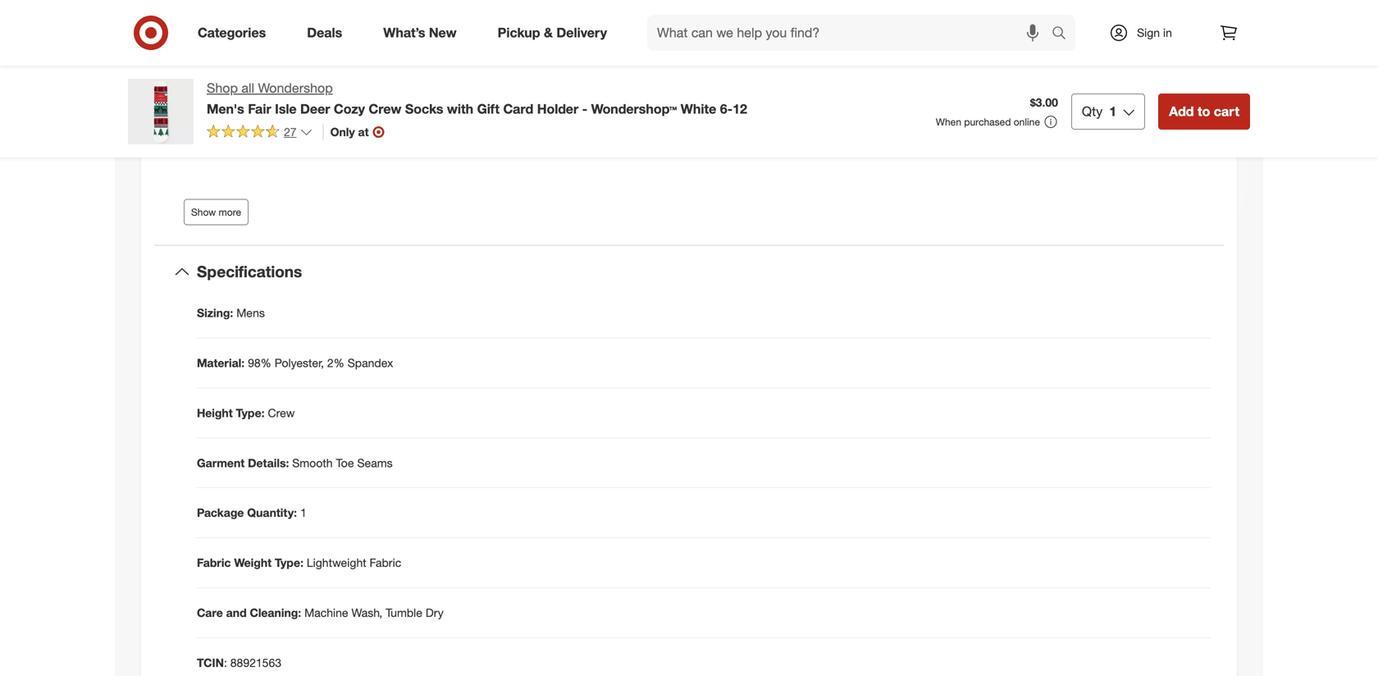 Task type: describe. For each thing, give the bounding box(es) containing it.
tumble
[[386, 606, 423, 620]]

smooth
[[292, 456, 333, 470]]

quantity:
[[247, 506, 297, 520]]

:
[[224, 656, 227, 670]]

add to cart button
[[1159, 94, 1250, 130]]

online
[[1014, 116, 1040, 128]]

material: 98% polyester, 2% spandex
[[197, 355, 393, 370]]

1 horizontal spatial type:
[[275, 556, 304, 570]]

delivery
[[557, 25, 607, 41]]

when
[[936, 116, 962, 128]]

sign in
[[1137, 25, 1172, 40]]

crew inside shop all wondershop men's fair isle deer cozy crew socks with gift card holder - wondershop™ white 6-12
[[369, 101, 402, 117]]

care and cleaning: machine wash, tumble dry
[[197, 606, 444, 620]]

add to cart
[[1169, 103, 1240, 119]]

What can we help you find? suggestions appear below search field
[[647, 15, 1056, 51]]

new
[[429, 25, 457, 41]]

package quantity: 1
[[197, 506, 307, 520]]

&
[[544, 25, 553, 41]]

height type: crew
[[197, 406, 295, 420]]

material:
[[197, 355, 245, 370]]

0 vertical spatial 1
[[1110, 103, 1117, 119]]

wondershop
[[258, 80, 333, 96]]

only
[[330, 125, 355, 139]]

add
[[1169, 103, 1194, 119]]

12
[[733, 101, 747, 117]]

27 link
[[207, 124, 313, 143]]

2%
[[327, 355, 344, 370]]

tcin
[[197, 656, 224, 670]]

sizing: mens
[[197, 305, 265, 320]]

27
[[284, 125, 297, 139]]

dry
[[426, 606, 444, 620]]

in
[[1163, 25, 1172, 40]]

cozy
[[334, 101, 365, 117]]

what's
[[383, 25, 425, 41]]

more
[[219, 206, 241, 218]]

$3.00
[[1030, 95, 1058, 110]]

machine
[[304, 606, 348, 620]]

when purchased online
[[936, 116, 1040, 128]]

6-
[[720, 101, 733, 117]]

sign in link
[[1095, 15, 1198, 51]]

spandex
[[348, 355, 393, 370]]

holder
[[537, 101, 579, 117]]

sizing:
[[197, 305, 233, 320]]

wash,
[[352, 606, 383, 620]]

fair
[[248, 101, 271, 117]]

toe
[[336, 456, 354, 470]]

socks
[[405, 101, 443, 117]]

wondershop™
[[591, 101, 677, 117]]

deals link
[[293, 15, 363, 51]]



Task type: locate. For each thing, give the bounding box(es) containing it.
care
[[197, 606, 223, 620]]

white
[[681, 101, 717, 117]]

deals
[[307, 25, 342, 41]]

deer
[[300, 101, 330, 117]]

1 right quantity:
[[300, 506, 307, 520]]

search button
[[1044, 15, 1084, 54]]

seams
[[357, 456, 393, 470]]

what's new
[[383, 25, 457, 41]]

package
[[197, 506, 244, 520]]

0 horizontal spatial crew
[[268, 406, 295, 420]]

categories link
[[184, 15, 287, 51]]

weight
[[234, 556, 272, 570]]

garment
[[197, 456, 245, 470]]

1 fabric from the left
[[197, 556, 231, 570]]

details:
[[248, 456, 289, 470]]

98%
[[248, 355, 272, 370]]

all
[[242, 80, 254, 96]]

sign
[[1137, 25, 1160, 40]]

1 vertical spatial crew
[[268, 406, 295, 420]]

1 vertical spatial 1
[[300, 506, 307, 520]]

what's new link
[[369, 15, 477, 51]]

1 horizontal spatial fabric
[[370, 556, 401, 570]]

at
[[358, 125, 369, 139]]

0 vertical spatial crew
[[369, 101, 402, 117]]

show more
[[191, 206, 241, 218]]

type: right weight on the bottom left
[[275, 556, 304, 570]]

0 horizontal spatial fabric
[[197, 556, 231, 570]]

search
[[1044, 26, 1084, 42]]

cart
[[1214, 103, 1240, 119]]

qty
[[1082, 103, 1103, 119]]

image of men's fair isle deer cozy crew socks with gift card holder - wondershop™ white 6-12 image
[[128, 79, 194, 144]]

0 horizontal spatial type:
[[236, 406, 265, 420]]

shop
[[207, 80, 238, 96]]

0 vertical spatial type:
[[236, 406, 265, 420]]

fabric left weight on the bottom left
[[197, 556, 231, 570]]

crew
[[369, 101, 402, 117], [268, 406, 295, 420]]

with
[[447, 101, 474, 117]]

pickup & delivery
[[498, 25, 607, 41]]

2 fabric from the left
[[370, 556, 401, 570]]

specifications button
[[154, 246, 1224, 298]]

type:
[[236, 406, 265, 420], [275, 556, 304, 570]]

purchased
[[964, 116, 1011, 128]]

garment details: smooth toe seams
[[197, 456, 393, 470]]

fabric
[[197, 556, 231, 570], [370, 556, 401, 570]]

1 right qty
[[1110, 103, 1117, 119]]

crew up at
[[369, 101, 402, 117]]

cleaning:
[[250, 606, 301, 620]]

qty 1
[[1082, 103, 1117, 119]]

categories
[[198, 25, 266, 41]]

-
[[582, 101, 588, 117]]

height
[[197, 406, 233, 420]]

show
[[191, 206, 216, 218]]

fabric weight type: lightweight fabric
[[197, 556, 401, 570]]

polyester,
[[275, 355, 324, 370]]

show more button
[[184, 199, 249, 225]]

fabric right lightweight
[[370, 556, 401, 570]]

crew up details: on the left bottom of the page
[[268, 406, 295, 420]]

lightweight
[[307, 556, 366, 570]]

gift
[[477, 101, 500, 117]]

1
[[1110, 103, 1117, 119], [300, 506, 307, 520]]

1 vertical spatial type:
[[275, 556, 304, 570]]

men's
[[207, 101, 244, 117]]

tcin : 88921563
[[197, 656, 281, 670]]

0 horizontal spatial 1
[[300, 506, 307, 520]]

type: right height
[[236, 406, 265, 420]]

only at
[[330, 125, 369, 139]]

mens
[[236, 305, 265, 320]]

specifications
[[197, 262, 302, 281]]

and
[[226, 606, 247, 620]]

isle
[[275, 101, 297, 117]]

shop all wondershop men's fair isle deer cozy crew socks with gift card holder - wondershop™ white 6-12
[[207, 80, 747, 117]]

pickup & delivery link
[[484, 15, 628, 51]]

1 horizontal spatial crew
[[369, 101, 402, 117]]

to
[[1198, 103, 1211, 119]]

pickup
[[498, 25, 540, 41]]

1 horizontal spatial 1
[[1110, 103, 1117, 119]]

88921563
[[230, 656, 281, 670]]

card
[[503, 101, 534, 117]]



Task type: vqa. For each thing, say whether or not it's contained in the screenshot.
holder
yes



